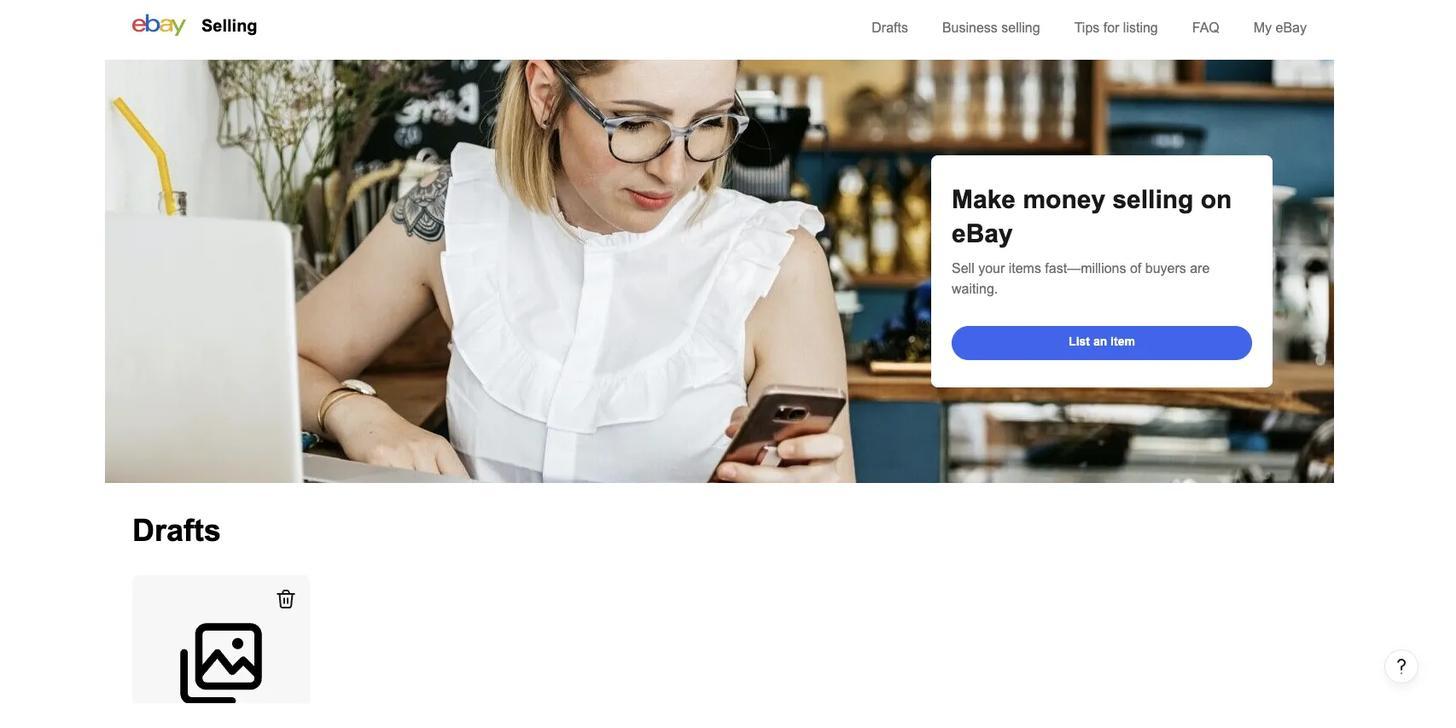 Task type: describe. For each thing, give the bounding box(es) containing it.
selling inside make money selling on ebay
[[1113, 185, 1194, 214]]

for
[[1104, 20, 1120, 35]]

0 horizontal spatial selling
[[1002, 20, 1040, 35]]

tips
[[1075, 20, 1100, 35]]

tips for listing
[[1075, 20, 1158, 35]]

of
[[1130, 260, 1142, 276]]

faq link
[[1192, 20, 1220, 35]]

list an item
[[1069, 335, 1135, 348]]

money
[[1023, 185, 1106, 214]]

items
[[1009, 260, 1041, 276]]

make
[[952, 185, 1016, 214]]

0 vertical spatial ebay
[[1276, 20, 1307, 35]]

on
[[1201, 185, 1232, 214]]

shoes men, picture used in this draft. image
[[132, 575, 310, 704]]

business selling link
[[942, 20, 1040, 35]]

tips for listing link
[[1075, 20, 1158, 35]]

waiting.
[[952, 281, 998, 296]]

faq
[[1192, 20, 1220, 35]]

my ebay link
[[1254, 20, 1307, 35]]

list
[[1069, 335, 1090, 348]]

list an item link
[[952, 326, 1252, 360]]

sell your items fast—millions of buyers are waiting.
[[952, 260, 1210, 296]]



Task type: locate. For each thing, give the bounding box(es) containing it.
ebay down make
[[952, 219, 1013, 248]]

0 horizontal spatial ebay
[[952, 219, 1013, 248]]

0 vertical spatial selling
[[1002, 20, 1040, 35]]

fast—millions
[[1045, 260, 1127, 276]]

help, opens dialogs image
[[1393, 658, 1410, 675]]

an
[[1094, 335, 1107, 348]]

1 vertical spatial drafts
[[132, 513, 221, 547]]

drafts link
[[872, 20, 908, 35]]

0 vertical spatial drafts
[[872, 20, 908, 35]]

1 horizontal spatial drafts
[[872, 20, 908, 35]]

item
[[1111, 335, 1135, 348]]

selling
[[201, 16, 257, 35]]

sell
[[952, 260, 975, 276]]

0 horizontal spatial drafts
[[132, 513, 221, 547]]

ebay
[[1276, 20, 1307, 35], [952, 219, 1013, 248]]

1 vertical spatial selling
[[1113, 185, 1194, 214]]

buyers
[[1145, 260, 1186, 276]]

are
[[1190, 260, 1210, 276]]

drafts
[[872, 20, 908, 35], [132, 513, 221, 547]]

1 horizontal spatial selling
[[1113, 185, 1194, 214]]

my
[[1254, 20, 1272, 35]]

make money selling on ebay
[[952, 185, 1232, 248]]

my ebay
[[1254, 20, 1307, 35]]

ebay inside make money selling on ebay
[[952, 219, 1013, 248]]

1 vertical spatial ebay
[[952, 219, 1013, 248]]

ebay right my
[[1276, 20, 1307, 35]]

selling left on
[[1113, 185, 1194, 214]]

business
[[942, 20, 998, 35]]

selling right business
[[1002, 20, 1040, 35]]

business selling
[[942, 20, 1040, 35]]

1 horizontal spatial ebay
[[1276, 20, 1307, 35]]

your
[[978, 260, 1005, 276]]

selling
[[1002, 20, 1040, 35], [1113, 185, 1194, 214]]

listing
[[1123, 20, 1158, 35]]



Task type: vqa. For each thing, say whether or not it's contained in the screenshot.
Sell your items fast—millions of buyers are waiting.
yes



